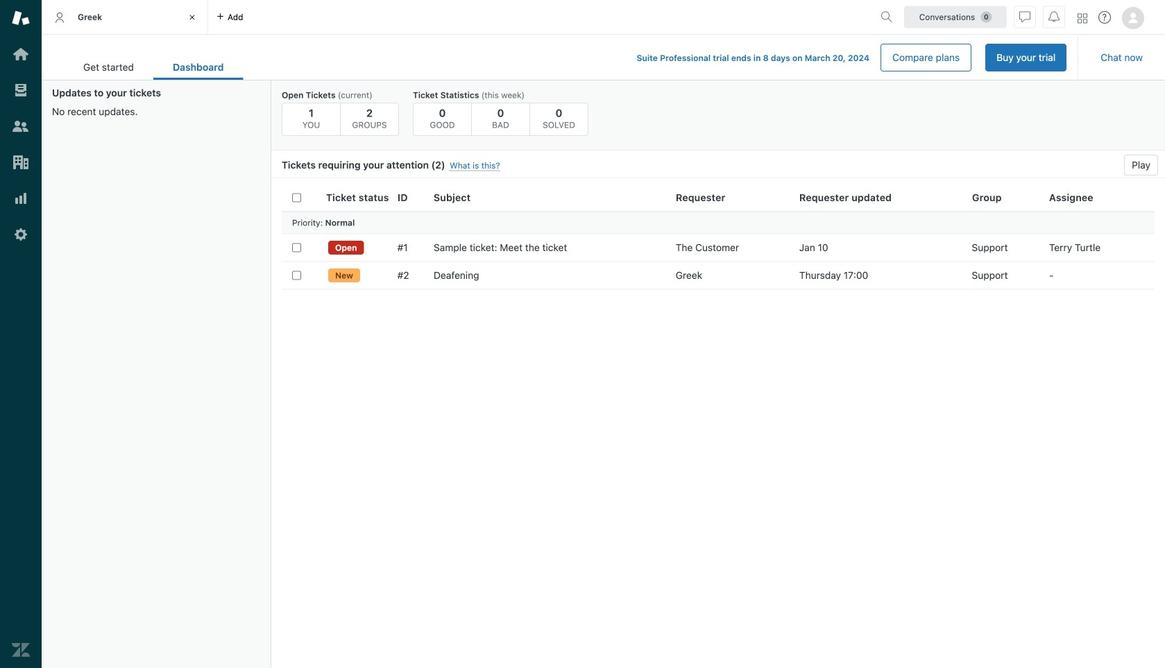 Task type: locate. For each thing, give the bounding box(es) containing it.
views image
[[12, 81, 30, 99]]

main element
[[0, 0, 42, 669]]

grid
[[271, 184, 1166, 669]]

organizations image
[[12, 153, 30, 171]]

button displays agent's chat status as invisible. image
[[1020, 11, 1031, 23]]

None checkbox
[[292, 243, 301, 252], [292, 271, 301, 280], [292, 243, 301, 252], [292, 271, 301, 280]]

tabs tab list
[[42, 0, 875, 35]]

tab
[[42, 0, 208, 35], [64, 54, 153, 80]]

tab list
[[64, 54, 243, 80]]

admin image
[[12, 226, 30, 244]]

March 20, 2024 text field
[[805, 53, 870, 63]]



Task type: describe. For each thing, give the bounding box(es) containing it.
zendesk image
[[12, 642, 30, 660]]

get started image
[[12, 45, 30, 63]]

0 vertical spatial tab
[[42, 0, 208, 35]]

notifications image
[[1049, 11, 1060, 23]]

zendesk support image
[[12, 9, 30, 27]]

zendesk products image
[[1078, 14, 1088, 23]]

customers image
[[12, 117, 30, 135]]

get help image
[[1099, 11, 1112, 24]]

close image
[[185, 10, 199, 24]]

1 vertical spatial tab
[[64, 54, 153, 80]]

reporting image
[[12, 190, 30, 208]]

Select All Tickets checkbox
[[292, 193, 301, 202]]



Task type: vqa. For each thing, say whether or not it's contained in the screenshot.
the rightmost ticket:
no



